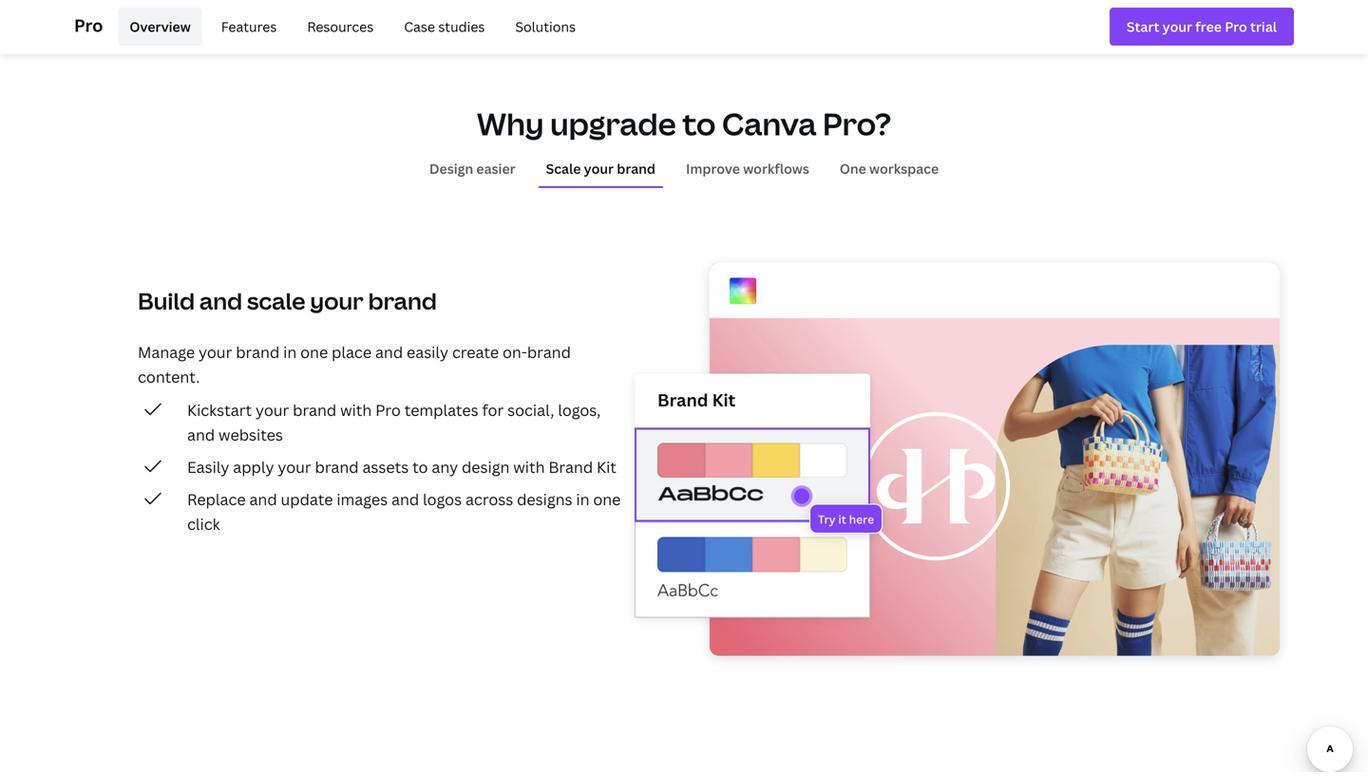 Task type: describe. For each thing, give the bounding box(es) containing it.
brand kit
[[657, 388, 736, 412]]

brand inside "button"
[[617, 160, 656, 178]]

it
[[838, 511, 846, 527]]

0 vertical spatial brand
[[657, 388, 708, 412]]

and right build
[[199, 286, 242, 317]]

easily
[[187, 457, 229, 478]]

pro?
[[823, 103, 891, 144]]

and down easily apply your brand assets to any design with brand kit
[[391, 489, 419, 510]]

0 horizontal spatial brand
[[549, 457, 593, 478]]

replace
[[187, 489, 246, 510]]

manage your brand in one place and easily create on-brand content.
[[138, 342, 571, 387]]

across
[[466, 489, 513, 510]]

solutions link
[[504, 8, 587, 46]]

your for manage
[[199, 342, 232, 363]]

one inside manage your brand in one place and easily create on-brand content.
[[300, 342, 328, 363]]

design easier
[[429, 160, 516, 178]]

brand up the images
[[315, 457, 359, 478]]

scale your brand
[[546, 160, 656, 178]]

workflows
[[743, 160, 809, 178]]

any
[[432, 457, 458, 478]]

create
[[452, 342, 499, 363]]

design
[[462, 457, 510, 478]]

case studies
[[404, 18, 485, 36]]

in inside replace and update images and logos across designs in one click
[[576, 489, 590, 510]]

0 vertical spatial kit
[[712, 388, 736, 412]]

social,
[[507, 400, 554, 421]]

your up place
[[310, 286, 364, 317]]

resources
[[307, 18, 374, 36]]

pro inside pro element
[[74, 14, 103, 37]]

websites
[[219, 425, 283, 445]]

kickstart your brand with pro templates for social, logos, and websites
[[187, 400, 601, 445]]

1 horizontal spatial with
[[513, 457, 545, 478]]

features
[[221, 18, 277, 36]]

manage
[[138, 342, 195, 363]]

and inside manage your brand in one place and easily create on-brand content.
[[375, 342, 403, 363]]

why upgrade to canva pro?
[[477, 103, 891, 144]]

and down apply
[[249, 489, 277, 510]]

one workspace button
[[832, 151, 946, 186]]

improve
[[686, 160, 740, 178]]

kickstart
[[187, 400, 252, 421]]

here
[[849, 511, 874, 527]]

studies
[[438, 18, 485, 36]]

pro inside 'kickstart your brand with pro templates for social, logos, and websites'
[[375, 400, 401, 421]]

case studies link
[[393, 8, 496, 46]]

brand up easily
[[368, 286, 437, 317]]

improve workflows button
[[678, 151, 817, 186]]

1 vertical spatial to
[[412, 457, 428, 478]]

easier
[[476, 160, 516, 178]]

place
[[332, 342, 372, 363]]



Task type: vqa. For each thing, say whether or not it's contained in the screenshot.
your related to Scale
yes



Task type: locate. For each thing, give the bounding box(es) containing it.
to left any
[[412, 457, 428, 478]]

your for scale
[[584, 160, 614, 178]]

case
[[404, 18, 435, 36]]

click
[[187, 514, 220, 535]]

brand down scale
[[236, 342, 280, 363]]

with
[[340, 400, 372, 421], [513, 457, 545, 478]]

with inside 'kickstart your brand with pro templates for social, logos, and websites'
[[340, 400, 372, 421]]

one right designs on the bottom left
[[593, 489, 621, 510]]

replace and update images and logos across designs in one click
[[187, 489, 621, 535]]

pro left templates at the left bottom of page
[[375, 400, 401, 421]]

easily apply your brand assets to any design with brand kit
[[187, 457, 617, 478]]

your right manage
[[199, 342, 232, 363]]

brand up social, in the bottom of the page
[[527, 342, 571, 363]]

to
[[682, 103, 716, 144], [412, 457, 428, 478]]

brand
[[657, 388, 708, 412], [549, 457, 593, 478]]

in down build and scale your brand on the top left
[[283, 342, 297, 363]]

features link
[[210, 8, 288, 46]]

menu bar
[[111, 8, 587, 46]]

on-
[[503, 342, 527, 363]]

1 vertical spatial kit
[[597, 457, 617, 478]]

0 horizontal spatial one
[[300, 342, 328, 363]]

0 vertical spatial pro
[[74, 14, 103, 37]]

0 horizontal spatial with
[[340, 400, 372, 421]]

with down manage your brand in one place and easily create on-brand content.
[[340, 400, 372, 421]]

scale
[[247, 286, 305, 317]]

build and scale your brand
[[138, 286, 437, 317]]

0 vertical spatial to
[[682, 103, 716, 144]]

one left place
[[300, 342, 328, 363]]

logos
[[423, 489, 462, 510]]

your right scale
[[584, 160, 614, 178]]

build
[[138, 286, 195, 317]]

1 horizontal spatial in
[[576, 489, 590, 510]]

1 horizontal spatial pro
[[375, 400, 401, 421]]

1 horizontal spatial one
[[593, 489, 621, 510]]

pro element
[[74, 0, 1294, 53]]

brand down manage your brand in one place and easily create on-brand content.
[[293, 400, 337, 421]]

and
[[199, 286, 242, 317], [375, 342, 403, 363], [187, 425, 215, 445], [249, 489, 277, 510], [391, 489, 419, 510]]

why
[[477, 103, 544, 144]]

1 vertical spatial brand
[[549, 457, 593, 478]]

1 vertical spatial one
[[593, 489, 621, 510]]

overview link
[[118, 8, 202, 46]]

brand down upgrade
[[617, 160, 656, 178]]

None button
[[635, 428, 870, 522], [635, 522, 870, 618], [635, 428, 870, 522], [635, 522, 870, 618]]

improve workflows
[[686, 160, 809, 178]]

for
[[482, 400, 504, 421]]

0 horizontal spatial pro
[[74, 14, 103, 37]]

and inside 'kickstart your brand with pro templates for social, logos, and websites'
[[187, 425, 215, 445]]

one
[[840, 160, 866, 178]]

0 vertical spatial in
[[283, 342, 297, 363]]

overview
[[130, 18, 191, 36]]

scale your brand button
[[538, 151, 663, 186]]

one workspace
[[840, 160, 939, 178]]

0 vertical spatial with
[[340, 400, 372, 421]]

1 vertical spatial with
[[513, 457, 545, 478]]

update
[[281, 489, 333, 510]]

one
[[300, 342, 328, 363], [593, 489, 621, 510]]

in right designs on the bottom left
[[576, 489, 590, 510]]

logos,
[[558, 400, 601, 421]]

your inside "button"
[[584, 160, 614, 178]]

menu bar inside pro element
[[111, 8, 587, 46]]

your up update
[[278, 457, 311, 478]]

apply
[[233, 457, 274, 478]]

1 horizontal spatial brand
[[657, 388, 708, 412]]

assets
[[362, 457, 409, 478]]

brand inside 'kickstart your brand with pro templates for social, logos, and websites'
[[293, 400, 337, 421]]

and right place
[[375, 342, 403, 363]]

design easier button
[[422, 151, 523, 186]]

easily
[[407, 342, 448, 363]]

pro left overview at the top
[[74, 14, 103, 37]]

design
[[429, 160, 473, 178]]

try it here
[[818, 511, 874, 527]]

templates
[[404, 400, 478, 421]]

with up designs on the bottom left
[[513, 457, 545, 478]]

brand
[[617, 160, 656, 178], [368, 286, 437, 317], [236, 342, 280, 363], [527, 342, 571, 363], [293, 400, 337, 421], [315, 457, 359, 478]]

workspace
[[869, 160, 939, 178]]

your inside 'kickstart your brand with pro templates for social, logos, and websites'
[[256, 400, 289, 421]]

1 horizontal spatial kit
[[712, 388, 736, 412]]

your
[[584, 160, 614, 178], [310, 286, 364, 317], [199, 342, 232, 363], [256, 400, 289, 421], [278, 457, 311, 478]]

0 horizontal spatial to
[[412, 457, 428, 478]]

pro
[[74, 14, 103, 37], [375, 400, 401, 421]]

one inside replace and update images and logos across designs in one click
[[593, 489, 621, 510]]

and down the kickstart at bottom
[[187, 425, 215, 445]]

to up improve
[[682, 103, 716, 144]]

canva
[[722, 103, 816, 144]]

images
[[337, 489, 388, 510]]

kit
[[712, 388, 736, 412], [597, 457, 617, 478]]

solutions
[[515, 18, 576, 36]]

content.
[[138, 367, 200, 387]]

scale
[[546, 160, 581, 178]]

0 horizontal spatial in
[[283, 342, 297, 363]]

your up websites
[[256, 400, 289, 421]]

menu bar containing overview
[[111, 8, 587, 46]]

try
[[818, 511, 836, 527]]

your inside manage your brand in one place and easily create on-brand content.
[[199, 342, 232, 363]]

resources link
[[296, 8, 385, 46]]

1 horizontal spatial to
[[682, 103, 716, 144]]

upgrade
[[550, 103, 676, 144]]

in
[[283, 342, 297, 363], [576, 489, 590, 510]]

1 vertical spatial pro
[[375, 400, 401, 421]]

0 horizontal spatial kit
[[597, 457, 617, 478]]

in inside manage your brand in one place and easily create on-brand content.
[[283, 342, 297, 363]]

0 vertical spatial one
[[300, 342, 328, 363]]

1 vertical spatial in
[[576, 489, 590, 510]]

designs
[[517, 489, 572, 510]]

your for kickstart
[[256, 400, 289, 421]]



